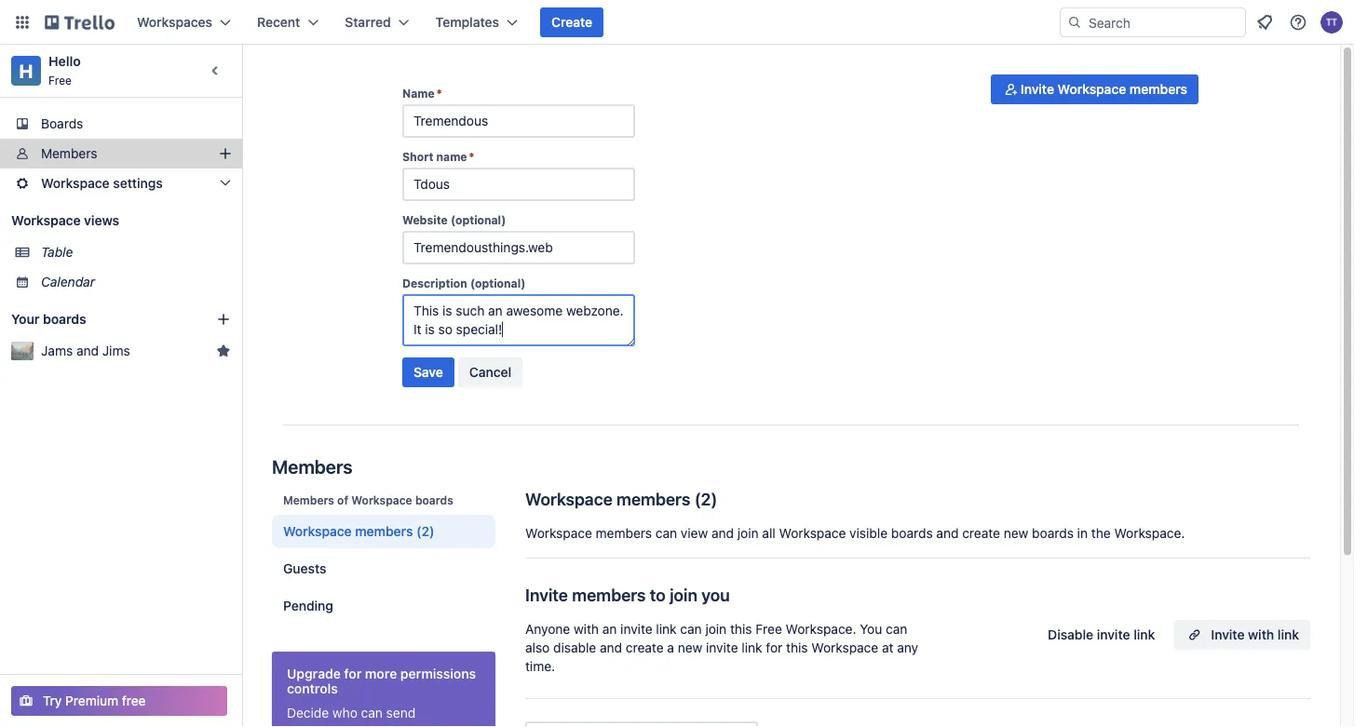 Task type: locate. For each thing, give the bounding box(es) containing it.
members link
[[0, 139, 242, 169]]

jams and jims
[[41, 343, 130, 359]]

try premium free button
[[11, 686, 227, 716]]

0 horizontal spatial invite
[[525, 585, 568, 605]]

1 horizontal spatial workspace members
[[525, 489, 690, 509]]

0 horizontal spatial with
[[574, 622, 599, 637]]

create button
[[540, 7, 604, 37]]

1 vertical spatial join
[[670, 585, 698, 605]]

join right to at the left
[[670, 585, 698, 605]]

pending link
[[272, 590, 495, 623]]

0 vertical spatial new
[[1004, 526, 1029, 541]]

open information menu image
[[1289, 13, 1308, 32]]

1 horizontal spatial invite
[[1021, 81, 1054, 97]]

1 horizontal spatial join
[[705, 622, 727, 637]]

join down you
[[705, 622, 727, 637]]

0 horizontal spatial new
[[678, 640, 703, 656]]

workspaces button
[[126, 7, 242, 37]]

join inside anyone with an invite link can join this free workspace. you can also disable and create a new invite link for this workspace at any time.
[[705, 622, 727, 637]]

(2)
[[416, 524, 434, 539]]

join
[[737, 526, 759, 541], [670, 585, 698, 605], [705, 622, 727, 637]]

boards up the (2)
[[415, 494, 453, 507]]

members up invite members to join you
[[596, 526, 652, 541]]

workspace.
[[1114, 526, 1185, 541], [786, 622, 856, 637]]

workspace members can view and join all workspace visible boards and create new boards in the workspace.
[[525, 526, 1185, 541]]

1 vertical spatial new
[[678, 640, 703, 656]]

you
[[860, 622, 882, 637]]

invite inside button
[[1097, 627, 1130, 643]]

1 horizontal spatial create
[[962, 526, 1000, 541]]

workspace members down of
[[283, 524, 413, 539]]

(optional) up this is such an awesome webzone. it is so special! text box
[[470, 277, 526, 290]]

members down boards
[[41, 146, 97, 161]]

members down 'search' field
[[1130, 81, 1187, 97]]

1 vertical spatial invite
[[525, 585, 568, 605]]

workspace inside button
[[1058, 81, 1126, 97]]

create
[[962, 526, 1000, 541], [626, 640, 664, 656]]

invite right an
[[620, 622, 653, 637]]

workspace. right the
[[1114, 526, 1185, 541]]

can down you
[[680, 622, 702, 637]]

0 vertical spatial workspace.
[[1114, 526, 1185, 541]]

description
[[402, 277, 467, 290]]

and
[[76, 343, 99, 359], [712, 526, 734, 541], [936, 526, 959, 541], [600, 640, 622, 656]]

calendar link
[[41, 273, 231, 291]]

table
[[41, 244, 73, 260]]

workspace navigation collapse icon image
[[203, 58, 229, 84]]

can inside upgrade for more permissions controls decide who can send invitations, edit workspac
[[361, 705, 383, 721]]

1 vertical spatial (optional)
[[470, 277, 526, 290]]

for inside upgrade for more permissions controls decide who can send invitations, edit workspac
[[344, 666, 362, 682]]

2 vertical spatial invite
[[1211, 627, 1245, 643]]

2 vertical spatial members
[[283, 494, 334, 507]]

website
[[402, 213, 448, 226]]

0 vertical spatial invite
[[1021, 81, 1054, 97]]

members up of
[[272, 455, 353, 477]]

workspace settings button
[[0, 169, 242, 198]]

decide
[[287, 705, 329, 721]]

invite workspace members
[[1021, 81, 1187, 97]]

new
[[1004, 526, 1029, 541], [678, 640, 703, 656]]

and down an
[[600, 640, 622, 656]]

0 vertical spatial create
[[962, 526, 1000, 541]]

link inside invite with link button
[[1278, 627, 1299, 643]]

0 horizontal spatial for
[[344, 666, 362, 682]]

jams
[[41, 343, 73, 359]]

0 horizontal spatial workspace.
[[786, 622, 856, 637]]

guests
[[283, 561, 326, 576]]

with
[[574, 622, 599, 637], [1248, 627, 1274, 643]]

and inside anyone with an invite link can join this free workspace. you can also disable and create a new invite link for this workspace at any time.
[[600, 640, 622, 656]]

0 horizontal spatial *
[[436, 87, 442, 100]]

workspace inside anyone with an invite link can join this free workspace. you can also disable and create a new invite link for this workspace at any time.
[[811, 640, 878, 656]]

recent
[[257, 14, 300, 30]]

the
[[1091, 526, 1111, 541]]

invite workspace members button
[[991, 75, 1199, 104]]

)
[[711, 489, 717, 509]]

1 horizontal spatial with
[[1248, 627, 1274, 643]]

0 vertical spatial members
[[41, 146, 97, 161]]

terry turtle (terryturtle) image
[[1321, 11, 1343, 34]]

with inside anyone with an invite link can join this free workspace. you can also disable and create a new invite link for this workspace at any time.
[[574, 622, 599, 637]]

1 vertical spatial for
[[344, 666, 362, 682]]

(optional) right website
[[451, 213, 506, 226]]

invite
[[1021, 81, 1054, 97], [525, 585, 568, 605], [1211, 627, 1245, 643]]

calendar
[[41, 274, 95, 290]]

1 horizontal spatial *
[[469, 150, 474, 163]]

new right a
[[678, 640, 703, 656]]

can
[[656, 526, 677, 541], [680, 622, 702, 637], [886, 622, 907, 637], [361, 705, 383, 721]]

name
[[402, 87, 435, 100]]

members
[[41, 146, 97, 161], [272, 455, 353, 477], [283, 494, 334, 507]]

upgrade for more permissions controls decide who can send invitations, edit workspac
[[287, 666, 476, 727]]

1 horizontal spatial invite
[[706, 640, 738, 656]]

(optional)
[[451, 213, 506, 226], [470, 277, 526, 290]]

0 vertical spatial (optional)
[[451, 213, 506, 226]]

description (optional)
[[402, 277, 526, 290]]

h
[[19, 60, 33, 81]]

invite right the disable
[[1097, 627, 1130, 643]]

workspace members left (
[[525, 489, 690, 509]]

this
[[730, 622, 752, 637], [786, 640, 808, 656]]

members up an
[[572, 585, 646, 605]]

templates
[[436, 14, 499, 30]]

settings
[[113, 176, 163, 191]]

0 horizontal spatial join
[[670, 585, 698, 605]]

1 vertical spatial workspace members
[[283, 524, 413, 539]]

members
[[1130, 81, 1187, 97], [617, 489, 690, 509], [355, 524, 413, 539], [596, 526, 652, 541], [572, 585, 646, 605]]

None text field
[[402, 168, 635, 201], [402, 231, 635, 264], [402, 168, 635, 201], [402, 231, 635, 264]]

at
[[882, 640, 894, 656]]

members left of
[[283, 494, 334, 507]]

primary element
[[0, 0, 1354, 45]]

1 horizontal spatial free
[[756, 622, 782, 637]]

of
[[337, 494, 348, 507]]

can up edit
[[361, 705, 383, 721]]

0 vertical spatial *
[[436, 87, 442, 100]]

workspace. inside anyone with an invite link can join this free workspace. you can also disable and create a new invite link for this workspace at any time.
[[786, 622, 856, 637]]

free
[[48, 74, 72, 87], [756, 622, 782, 637]]

1 horizontal spatial this
[[786, 640, 808, 656]]

2 horizontal spatial invite
[[1097, 627, 1130, 643]]

link
[[656, 622, 677, 637], [1134, 627, 1155, 643], [1278, 627, 1299, 643], [742, 640, 762, 656]]

to
[[650, 585, 666, 605]]

name *
[[402, 87, 442, 100]]

add board image
[[216, 312, 231, 327]]

1 horizontal spatial for
[[766, 640, 783, 656]]

boards
[[41, 116, 83, 131]]

1 vertical spatial create
[[626, 640, 664, 656]]

2 horizontal spatial invite
[[1211, 627, 1245, 643]]

disable
[[553, 640, 596, 656]]

0 horizontal spatial this
[[730, 622, 752, 637]]

0 horizontal spatial free
[[48, 74, 72, 87]]

None text field
[[402, 104, 635, 138]]

0 horizontal spatial workspace members
[[283, 524, 413, 539]]

upgrade
[[287, 666, 341, 682]]

0 vertical spatial for
[[766, 640, 783, 656]]

boards
[[43, 312, 86, 327], [415, 494, 453, 507], [891, 526, 933, 541], [1032, 526, 1074, 541]]

with inside button
[[1248, 627, 1274, 643]]

1 vertical spatial free
[[756, 622, 782, 637]]

invite with link
[[1211, 627, 1299, 643]]

disable
[[1048, 627, 1093, 643]]

and right visible
[[936, 526, 959, 541]]

jims
[[102, 343, 130, 359]]

*
[[436, 87, 442, 100], [469, 150, 474, 163]]

starred
[[345, 14, 391, 30]]

join left "all"
[[737, 526, 759, 541]]

save button
[[402, 358, 454, 387]]

invite for invite members to join you
[[525, 585, 568, 605]]

1 vertical spatial workspace.
[[786, 622, 856, 637]]

edit
[[355, 724, 378, 727]]

your
[[11, 312, 40, 327]]

for
[[766, 640, 783, 656], [344, 666, 362, 682]]

0 vertical spatial join
[[737, 526, 759, 541]]

workspace
[[1058, 81, 1126, 97], [41, 176, 110, 191], [11, 213, 81, 228], [525, 489, 613, 509], [351, 494, 412, 507], [283, 524, 352, 539], [525, 526, 592, 541], [779, 526, 846, 541], [811, 640, 878, 656]]

0 horizontal spatial create
[[626, 640, 664, 656]]

workspace. left the you
[[786, 622, 856, 637]]

invite right a
[[706, 640, 738, 656]]

0 vertical spatial free
[[48, 74, 72, 87]]

2 vertical spatial join
[[705, 622, 727, 637]]

free inside anyone with an invite link can join this free workspace. you can also disable and create a new invite link for this workspace at any time.
[[756, 622, 782, 637]]

1 horizontal spatial workspace.
[[1114, 526, 1185, 541]]

new left in
[[1004, 526, 1029, 541]]

starred icon image
[[216, 344, 231, 359]]

invite members to join you
[[525, 585, 730, 605]]

disable invite link
[[1048, 627, 1155, 643]]



Task type: vqa. For each thing, say whether or not it's contained in the screenshot.
(optional) for Website (optional)
yes



Task type: describe. For each thing, give the bounding box(es) containing it.
hello
[[48, 54, 81, 69]]

Search field
[[1082, 8, 1245, 36]]

This is such an awesome webzone. It is so special! text field
[[402, 294, 635, 346]]

0 vertical spatial workspace members
[[525, 489, 690, 509]]

1 horizontal spatial new
[[1004, 526, 1029, 541]]

new inside anyone with an invite link can join this free workspace. you can also disable and create a new invite link for this workspace at any time.
[[678, 640, 703, 656]]

save
[[413, 365, 443, 380]]

anyone with an invite link can join this free workspace. you can also disable and create a new invite link for this workspace at any time.
[[525, 622, 918, 674]]

invitations,
[[287, 724, 352, 727]]

organizationdetailform element
[[402, 86, 635, 395]]

try
[[43, 693, 62, 709]]

(optional) for website (optional)
[[451, 213, 506, 226]]

(
[[694, 489, 701, 509]]

members of workspace boards
[[283, 494, 453, 507]]

website (optional)
[[402, 213, 506, 226]]

an
[[602, 622, 617, 637]]

try premium free
[[43, 693, 146, 709]]

invite for invite workspace members
[[1021, 81, 1054, 97]]

h link
[[11, 56, 41, 86]]

short
[[402, 150, 433, 163]]

controls
[[287, 681, 338, 697]]

who
[[332, 705, 357, 721]]

premium
[[65, 693, 118, 709]]

members left (
[[617, 489, 690, 509]]

workspaces
[[137, 14, 212, 30]]

any
[[897, 640, 918, 656]]

send
[[386, 705, 416, 721]]

0 vertical spatial this
[[730, 622, 752, 637]]

permissions
[[400, 666, 476, 682]]

free inside hello free
[[48, 74, 72, 87]]

0 horizontal spatial invite
[[620, 622, 653, 637]]

boards link
[[0, 109, 242, 139]]

boards up jams
[[43, 312, 86, 327]]

also
[[525, 640, 550, 656]]

boards right visible
[[891, 526, 933, 541]]

your boards with 1 items element
[[11, 308, 188, 331]]

short name *
[[402, 150, 474, 163]]

can up at
[[886, 622, 907, 637]]

0 notifications image
[[1254, 11, 1276, 34]]

and left jims
[[76, 343, 99, 359]]

pending
[[283, 598, 333, 614]]

more
[[365, 666, 397, 682]]

table link
[[41, 243, 231, 262]]

members inside button
[[1130, 81, 1187, 97]]

create inside anyone with an invite link can join this free workspace. you can also disable and create a new invite link for this workspace at any time.
[[626, 640, 664, 656]]

time.
[[525, 659, 555, 674]]

for inside anyone with an invite link can join this free workspace. you can also disable and create a new invite link for this workspace at any time.
[[766, 640, 783, 656]]

free
[[122, 693, 146, 709]]

invite for invite with link
[[1211, 627, 1245, 643]]

templates button
[[424, 7, 529, 37]]

all
[[762, 526, 776, 541]]

hello link
[[48, 54, 81, 69]]

1 vertical spatial *
[[469, 150, 474, 163]]

workspace settings
[[41, 176, 163, 191]]

invite with link button
[[1174, 620, 1310, 650]]

and right view
[[712, 526, 734, 541]]

(optional) for description (optional)
[[470, 277, 526, 290]]

you
[[702, 585, 730, 605]]

visible
[[850, 526, 888, 541]]

hello free
[[48, 54, 81, 87]]

2 horizontal spatial join
[[737, 526, 759, 541]]

1 vertical spatial this
[[786, 640, 808, 656]]

anyone
[[525, 622, 570, 637]]

recent button
[[246, 7, 330, 37]]

workspace views
[[11, 213, 119, 228]]

can left view
[[656, 526, 677, 541]]

search image
[[1067, 15, 1082, 30]]

cancel button
[[458, 358, 523, 387]]

a
[[667, 640, 674, 656]]

with for invite
[[1248, 627, 1274, 643]]

1 vertical spatial members
[[272, 455, 353, 477]]

boards left in
[[1032, 526, 1074, 541]]

your boards
[[11, 312, 86, 327]]

starred button
[[334, 7, 421, 37]]

view
[[681, 526, 708, 541]]

name
[[436, 150, 467, 163]]

views
[[84, 213, 119, 228]]

jams and jims link
[[41, 342, 209, 360]]

in
[[1077, 526, 1088, 541]]

( 2 )
[[694, 489, 717, 509]]

sm image
[[1002, 80, 1021, 99]]

disable invite link button
[[1037, 620, 1166, 650]]

create
[[551, 14, 592, 30]]

link inside disable invite link button
[[1134, 627, 1155, 643]]

workspace inside dropdown button
[[41, 176, 110, 191]]

members down members of workspace boards
[[355, 524, 413, 539]]

back to home image
[[45, 7, 115, 37]]

cancel
[[469, 365, 512, 380]]

with for anyone
[[574, 622, 599, 637]]

2
[[701, 489, 711, 509]]

guests link
[[272, 552, 495, 586]]



